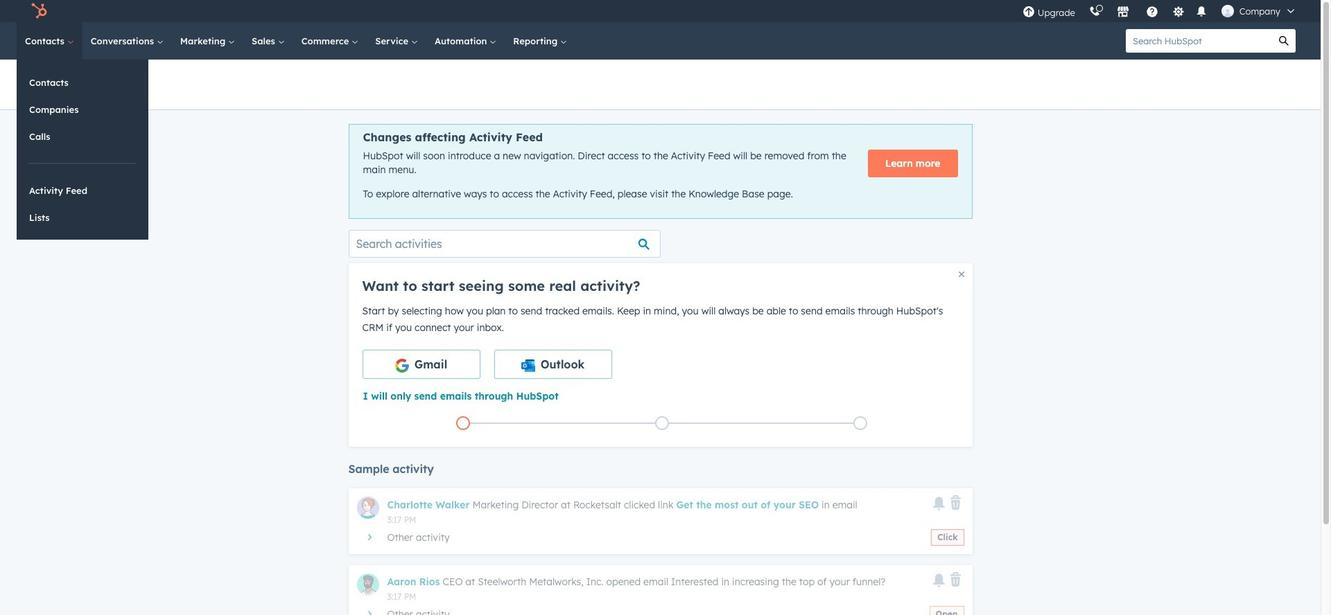 Task type: describe. For each thing, give the bounding box(es) containing it.
Search activities search field
[[348, 230, 660, 258]]

jacob simon image
[[1221, 5, 1234, 17]]

contacts menu
[[17, 60, 148, 240]]

Search HubSpot search field
[[1126, 29, 1272, 53]]



Task type: locate. For each thing, give the bounding box(es) containing it.
close image
[[959, 272, 964, 277]]

None checkbox
[[362, 350, 480, 379], [494, 350, 612, 379], [362, 350, 480, 379], [494, 350, 612, 379]]

menu
[[1016, 0, 1304, 22]]

onboarding.steps.sendtrackedemailingmail.title image
[[658, 420, 665, 428]]

marketplaces image
[[1117, 6, 1129, 19]]

onboarding.steps.finalstep.title image
[[857, 420, 864, 428]]

list
[[364, 414, 960, 433]]



Task type: vqa. For each thing, say whether or not it's contained in the screenshot.
Data Management Element
no



